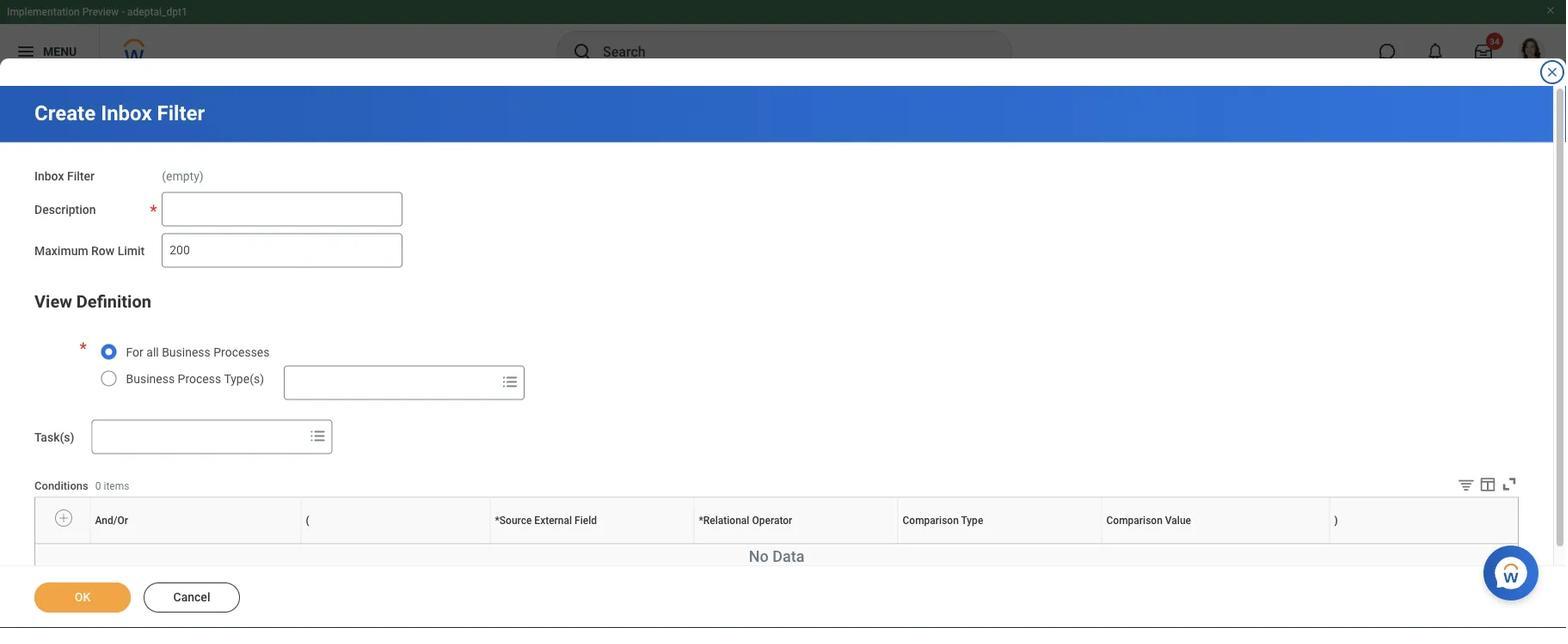 Task type: locate. For each thing, give the bounding box(es) containing it.
0 horizontal spatial and/or
[[95, 515, 128, 527]]

0 horizontal spatial external
[[535, 515, 572, 527]]

business
[[162, 346, 211, 360], [126, 372, 175, 387]]

operator up data at the bottom of the page
[[796, 544, 800, 545]]

( button
[[395, 544, 396, 545]]

create inbox filter main content
[[0, 86, 1567, 629]]

0 vertical spatial external
[[535, 515, 572, 527]]

0 horizontal spatial prompts image
[[308, 426, 328, 447]]

business down the all
[[126, 372, 175, 387]]

0 vertical spatial value
[[1166, 515, 1192, 527]]

maximum
[[34, 244, 88, 258]]

field
[[575, 515, 597, 527], [594, 544, 596, 545]]

inbox
[[101, 101, 152, 126], [34, 169, 64, 183]]

1 horizontal spatial )
[[1424, 544, 1424, 545]]

1 vertical spatial type
[[1001, 544, 1003, 545]]

0 horizontal spatial type
[[961, 515, 984, 527]]

0 vertical spatial prompts image
[[500, 372, 521, 393]]

0 vertical spatial field
[[575, 515, 597, 527]]

task(s)
[[34, 430, 74, 445]]

toolbar inside view definition group
[[1445, 475, 1519, 498]]

view definition group
[[34, 288, 1567, 569]]

0 horizontal spatial filter
[[67, 169, 95, 183]]

0 vertical spatial relational
[[704, 515, 750, 527]]

view
[[34, 292, 72, 312]]

adeptai_dpt1
[[127, 6, 187, 18]]

and/or down items
[[95, 515, 128, 527]]

search image
[[572, 41, 593, 62]]

click to view/edit grid preferences image
[[1479, 475, 1498, 494]]

0 horizontal spatial inbox
[[34, 169, 64, 183]]

1 horizontal spatial value
[[1217, 544, 1220, 545]]

1 * from the left
[[495, 515, 500, 527]]

prompts image for business process type(s)
[[500, 372, 521, 393]]

process
[[178, 372, 221, 387]]

1 vertical spatial and/or
[[194, 544, 197, 545]]

business up business process type(s)
[[162, 346, 211, 360]]

operator up relational operator button
[[752, 515, 793, 527]]

inbox filter
[[34, 169, 95, 183]]

Task(s) field
[[92, 422, 304, 453]]

1 horizontal spatial prompts image
[[500, 372, 521, 393]]

Maximum Row Limit text field
[[162, 233, 403, 268]]

1 vertical spatial relational
[[792, 544, 796, 545]]

(
[[306, 515, 309, 527], [395, 544, 395, 545]]

close environment banner image
[[1546, 5, 1556, 15]]

0 vertical spatial operator
[[752, 515, 793, 527]]

2 * from the left
[[699, 515, 704, 527]]

0 vertical spatial (
[[306, 515, 309, 527]]

prompts image
[[500, 372, 521, 393], [308, 426, 328, 447]]

create
[[34, 101, 96, 126]]

1 vertical spatial operator
[[796, 544, 800, 545]]

*
[[495, 515, 500, 527], [699, 515, 704, 527]]

inbox up description
[[34, 169, 64, 183]]

implementation
[[7, 6, 80, 18]]

)
[[1335, 515, 1338, 527], [1424, 544, 1424, 545]]

0 horizontal spatial source
[[500, 515, 532, 527]]

row
[[91, 244, 115, 258]]

Business Process Type(s) field
[[285, 368, 496, 399]]

type(s)
[[224, 372, 264, 387]]

description
[[34, 202, 96, 217]]

1 horizontal spatial *
[[699, 515, 704, 527]]

1 vertical spatial source
[[588, 544, 591, 545]]

source
[[500, 515, 532, 527], [588, 544, 591, 545]]

0 vertical spatial type
[[961, 515, 984, 527]]

1 vertical spatial business
[[126, 372, 175, 387]]

toolbar
[[1445, 475, 1519, 498]]

0 horizontal spatial )
[[1335, 515, 1338, 527]]

* source external field
[[495, 515, 597, 527]]

0 horizontal spatial operator
[[752, 515, 793, 527]]

) inside "row" element
[[1335, 515, 1338, 527]]

1 horizontal spatial inbox
[[101, 101, 152, 126]]

cancel
[[173, 591, 210, 605]]

relational
[[704, 515, 750, 527], [792, 544, 796, 545]]

external
[[535, 515, 572, 527], [591, 544, 594, 545]]

1 horizontal spatial relational
[[792, 544, 796, 545]]

0 vertical spatial and/or
[[95, 515, 128, 527]]

1 horizontal spatial operator
[[796, 544, 800, 545]]

and/or
[[95, 515, 128, 527], [194, 544, 197, 545]]

0 vertical spatial )
[[1335, 515, 1338, 527]]

0 horizontal spatial value
[[1166, 515, 1192, 527]]

1 vertical spatial )
[[1424, 544, 1424, 545]]

type
[[961, 515, 984, 527], [1001, 544, 1003, 545]]

relational up data at the bottom of the page
[[792, 544, 796, 545]]

and/or inside "row" element
[[95, 515, 128, 527]]

Description text field
[[162, 192, 403, 226]]

0 vertical spatial source
[[500, 515, 532, 527]]

and/or for and/or ( source external field relational operator comparison type comparison value )
[[194, 544, 197, 545]]

( inside "row" element
[[306, 515, 309, 527]]

1 vertical spatial (
[[395, 544, 395, 545]]

value
[[1166, 515, 1192, 527], [1217, 544, 1220, 545]]

source inside "row" element
[[500, 515, 532, 527]]

1 vertical spatial prompts image
[[308, 426, 328, 447]]

filter
[[157, 101, 205, 126], [67, 169, 95, 183]]

all
[[147, 346, 159, 360]]

(empty)
[[162, 169, 204, 183]]

inbox right create
[[101, 101, 152, 126]]

0 horizontal spatial *
[[495, 515, 500, 527]]

view definition button
[[34, 292, 151, 312]]

filter up description
[[67, 169, 95, 183]]

and/or up cancel on the bottom left
[[194, 544, 197, 545]]

items
[[104, 481, 129, 493]]

operator
[[752, 515, 793, 527], [796, 544, 800, 545]]

0 horizontal spatial (
[[306, 515, 309, 527]]

workday assistant region
[[1484, 539, 1546, 601]]

conditions 0 items
[[34, 480, 129, 493]]

* relational operator
[[699, 515, 793, 527]]

comparison
[[903, 515, 959, 527], [1107, 515, 1163, 527], [996, 544, 1001, 545], [1213, 544, 1217, 545]]

relational up no
[[704, 515, 750, 527]]

limit
[[118, 244, 145, 258]]

1 vertical spatial filter
[[67, 169, 95, 183]]

1 horizontal spatial and/or
[[194, 544, 197, 545]]

1 vertical spatial external
[[591, 544, 594, 545]]

prompts image for task(s)
[[308, 426, 328, 447]]

0 horizontal spatial relational
[[704, 515, 750, 527]]

1 horizontal spatial filter
[[157, 101, 205, 126]]

field up source external field button in the left of the page
[[575, 515, 597, 527]]

1 horizontal spatial source
[[588, 544, 591, 545]]

fullscreen image
[[1500, 475, 1519, 494]]

1 horizontal spatial (
[[395, 544, 395, 545]]

field down * source external field
[[594, 544, 596, 545]]

filter up (empty)
[[157, 101, 205, 126]]

conditions
[[34, 480, 88, 493]]

type inside "row" element
[[961, 515, 984, 527]]



Task type: describe. For each thing, give the bounding box(es) containing it.
close create inbox filter image
[[1546, 65, 1560, 79]]

no data
[[749, 548, 805, 566]]

relational inside "row" element
[[704, 515, 750, 527]]

* for relational
[[699, 515, 704, 527]]

value inside "row" element
[[1166, 515, 1192, 527]]

for
[[126, 346, 144, 360]]

0 vertical spatial filter
[[157, 101, 205, 126]]

data
[[773, 548, 805, 566]]

select to filter grid data image
[[1457, 476, 1476, 494]]

cancel button
[[144, 583, 240, 613]]

view definition
[[34, 292, 151, 312]]

implementation preview -   adeptai_dpt1 banner
[[0, 0, 1567, 79]]

inbox large image
[[1475, 43, 1493, 60]]

and/or ( source external field relational operator comparison type comparison value )
[[194, 544, 1424, 545]]

definition
[[76, 292, 151, 312]]

processes
[[214, 346, 270, 360]]

plus image
[[57, 511, 69, 526]]

notifications large image
[[1427, 43, 1445, 60]]

no
[[749, 548, 769, 566]]

* for source
[[495, 515, 500, 527]]

create inbox filter
[[34, 101, 205, 126]]

preview
[[82, 6, 119, 18]]

1 horizontal spatial type
[[1001, 544, 1003, 545]]

business process type(s)
[[126, 372, 264, 387]]

-
[[121, 6, 125, 18]]

1 vertical spatial inbox
[[34, 169, 64, 183]]

profile logan mcneil element
[[1508, 33, 1556, 71]]

comparison type
[[903, 515, 984, 527]]

for all business processes
[[126, 346, 270, 360]]

and/or for and/or
[[95, 515, 128, 527]]

source external field button
[[588, 544, 597, 545]]

0 vertical spatial inbox
[[101, 101, 152, 126]]

relational operator button
[[792, 544, 800, 545]]

field inside "row" element
[[575, 515, 597, 527]]

external inside "row" element
[[535, 515, 572, 527]]

maximum row limit
[[34, 244, 145, 258]]

row element
[[35, 498, 1567, 544]]

ok button
[[34, 583, 131, 613]]

ok
[[75, 591, 91, 605]]

create inbox filter dialog
[[0, 0, 1567, 629]]

comparison value
[[1107, 515, 1192, 527]]

1 vertical spatial field
[[594, 544, 596, 545]]

implementation preview -   adeptai_dpt1
[[7, 6, 187, 18]]

1 horizontal spatial external
[[591, 544, 594, 545]]

comparison value column header
[[1102, 544, 1330, 546]]

and/or button
[[194, 544, 198, 545]]

1 vertical spatial value
[[1217, 544, 1220, 545]]

) button
[[1424, 544, 1425, 545]]

0
[[95, 481, 101, 493]]

comparison type button
[[996, 544, 1004, 545]]

operator inside "row" element
[[752, 515, 793, 527]]

0 vertical spatial business
[[162, 346, 211, 360]]



Task type: vqa. For each thing, say whether or not it's contained in the screenshot.
seventh "Row" from the bottom of the page
no



